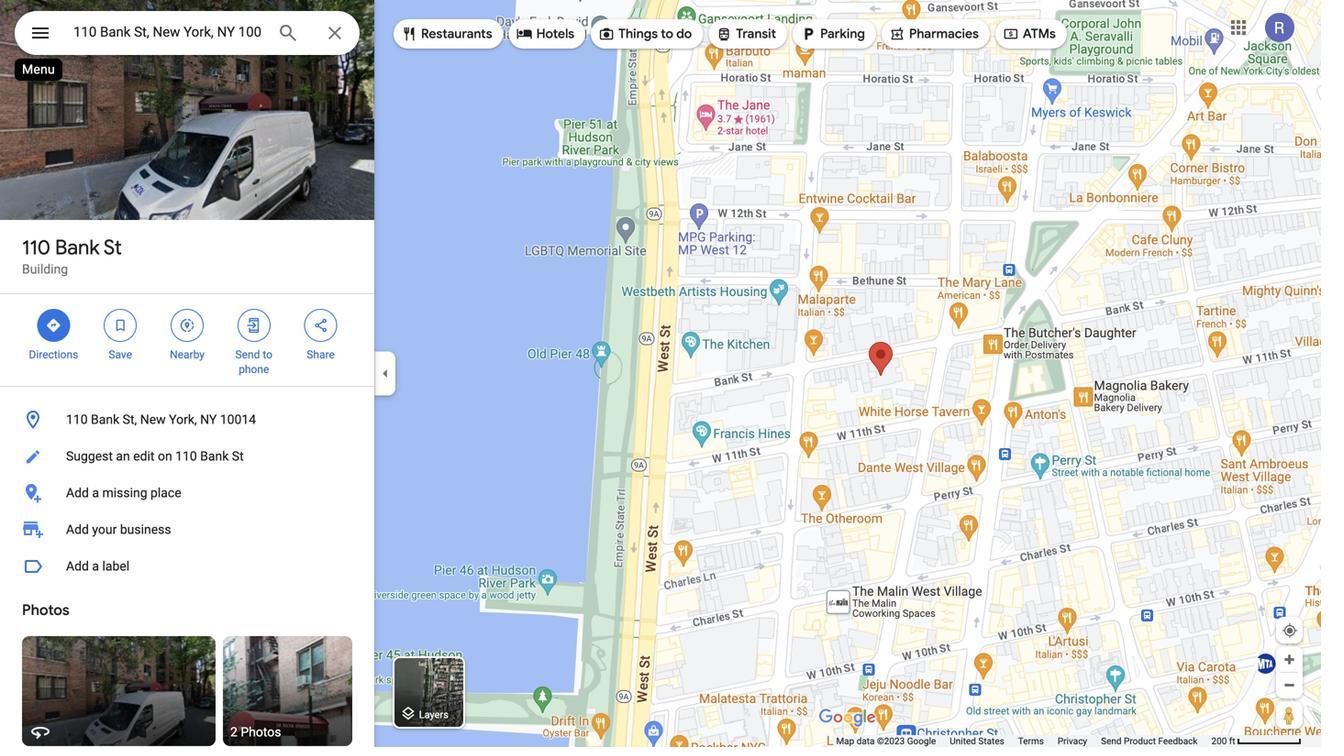Task type: vqa. For each thing, say whether or not it's contained in the screenshot.
the left the 700
no



Task type: locate. For each thing, give the bounding box(es) containing it.
privacy button
[[1058, 736, 1087, 748]]

 atms
[[1003, 24, 1056, 44]]

2 a from the top
[[92, 559, 99, 574]]

2 vertical spatial add
[[66, 559, 89, 574]]

st up 
[[104, 235, 122, 261]]


[[800, 24, 817, 44]]

1 vertical spatial bank
[[91, 412, 119, 428]]

st inside button
[[232, 449, 244, 464]]

bank inside 'button'
[[91, 412, 119, 428]]

add for add your business
[[66, 523, 89, 538]]

0 vertical spatial add
[[66, 486, 89, 501]]

110 inside 'button'
[[66, 412, 88, 428]]

110 for st,
[[66, 412, 88, 428]]

send for send to phone
[[235, 349, 260, 362]]

1 horizontal spatial to
[[661, 26, 674, 42]]

transit
[[736, 26, 776, 42]]

0 vertical spatial to
[[661, 26, 674, 42]]

 restaurants
[[401, 24, 492, 44]]

send inside button
[[1101, 736, 1122, 747]]

110
[[22, 235, 50, 261], [66, 412, 88, 428], [175, 449, 197, 464]]

place
[[151, 486, 181, 501]]

200 ft button
[[1212, 736, 1302, 747]]

1 vertical spatial photos
[[241, 725, 281, 741]]

1 vertical spatial add
[[66, 523, 89, 538]]

add left label
[[66, 559, 89, 574]]

photos down add a label
[[22, 601, 69, 620]]

0 horizontal spatial st
[[104, 235, 122, 261]]

google maps element
[[0, 0, 1321, 748]]

a left label
[[92, 559, 99, 574]]

parking
[[820, 26, 865, 42]]

0 vertical spatial 110
[[22, 235, 50, 261]]


[[112, 316, 129, 336]]

a inside button
[[92, 559, 99, 574]]

a left missing
[[92, 486, 99, 501]]

to
[[661, 26, 674, 42], [263, 349, 273, 362]]

send
[[235, 349, 260, 362], [1101, 736, 1122, 747]]

bank for st,
[[91, 412, 119, 428]]

actions for 110 bank st region
[[0, 295, 374, 386]]

110 bank st main content
[[0, 0, 374, 748]]

110 inside 110 bank st building
[[22, 235, 50, 261]]

st down the 10014
[[232, 449, 244, 464]]

footer containing map data ©2023 google
[[836, 736, 1212, 748]]

1 vertical spatial send
[[1101, 736, 1122, 747]]

0 horizontal spatial 110
[[22, 235, 50, 261]]

footer
[[836, 736, 1212, 748]]

bank up the building
[[55, 235, 100, 261]]

product
[[1124, 736, 1156, 747]]

2 vertical spatial bank
[[200, 449, 229, 464]]

add for add a label
[[66, 559, 89, 574]]

terms
[[1018, 736, 1044, 747]]

None field
[[73, 21, 262, 43]]

bank
[[55, 235, 100, 261], [91, 412, 119, 428], [200, 449, 229, 464]]

bank down ny
[[200, 449, 229, 464]]

2
[[230, 725, 238, 741]]

add left "your" at bottom left
[[66, 523, 89, 538]]

add inside add a label button
[[66, 559, 89, 574]]

200
[[1212, 736, 1227, 747]]

send for send product feedback
[[1101, 736, 1122, 747]]

add a label button
[[0, 549, 374, 585]]

ny
[[200, 412, 217, 428]]

bank left st,
[[91, 412, 119, 428]]

suggest
[[66, 449, 113, 464]]

your
[[92, 523, 117, 538]]

photos
[[22, 601, 69, 620], [241, 725, 281, 741]]

2 add from the top
[[66, 523, 89, 538]]

united states button
[[950, 736, 1005, 748]]

phone
[[239, 363, 269, 376]]

1 vertical spatial a
[[92, 559, 99, 574]]

st inside 110 bank st building
[[104, 235, 122, 261]]

1 vertical spatial to
[[263, 349, 273, 362]]

to up phone
[[263, 349, 273, 362]]

save
[[109, 349, 132, 362]]

a inside "button"
[[92, 486, 99, 501]]

1 horizontal spatial st
[[232, 449, 244, 464]]

110 up the building
[[22, 235, 50, 261]]

1 a from the top
[[92, 486, 99, 501]]

label
[[102, 559, 130, 574]]

bank inside button
[[200, 449, 229, 464]]

1 horizontal spatial send
[[1101, 736, 1122, 747]]

states
[[979, 736, 1005, 747]]

photos right 2
[[241, 725, 281, 741]]

add inside the add a missing place "button"
[[66, 486, 89, 501]]

to left do
[[661, 26, 674, 42]]

1 vertical spatial 110
[[66, 412, 88, 428]]

1 horizontal spatial 110
[[66, 412, 88, 428]]


[[716, 24, 732, 44]]

110 for st
[[22, 235, 50, 261]]

ft
[[1229, 736, 1236, 747]]

directions
[[29, 349, 78, 362]]

photos inside 2 photos button
[[241, 725, 281, 741]]

110 right on
[[175, 449, 197, 464]]

an
[[116, 449, 130, 464]]

a
[[92, 486, 99, 501], [92, 559, 99, 574]]

united states
[[950, 736, 1005, 747]]

0 vertical spatial bank
[[55, 235, 100, 261]]

 button
[[15, 11, 66, 59]]

do
[[676, 26, 692, 42]]

2 vertical spatial 110
[[175, 449, 197, 464]]

layers
[[419, 710, 449, 721]]

2 horizontal spatial 110
[[175, 449, 197, 464]]


[[179, 316, 195, 336]]

0 vertical spatial send
[[235, 349, 260, 362]]

110 bank st, new york, ny 10014 button
[[0, 402, 374, 439]]

3 add from the top
[[66, 559, 89, 574]]

1 vertical spatial st
[[232, 449, 244, 464]]

0 horizontal spatial to
[[263, 349, 273, 362]]

0 vertical spatial a
[[92, 486, 99, 501]]

map
[[836, 736, 854, 747]]

add
[[66, 486, 89, 501], [66, 523, 89, 538], [66, 559, 89, 574]]

1 add from the top
[[66, 486, 89, 501]]

send inside send to phone
[[235, 349, 260, 362]]

pharmacies
[[909, 26, 979, 42]]

0 horizontal spatial send
[[235, 349, 260, 362]]

0 vertical spatial st
[[104, 235, 122, 261]]

st
[[104, 235, 122, 261], [232, 449, 244, 464]]

 parking
[[800, 24, 865, 44]]

new
[[140, 412, 166, 428]]

a for missing
[[92, 486, 99, 501]]

add inside add your business link
[[66, 523, 89, 538]]


[[246, 316, 262, 336]]

 transit
[[716, 24, 776, 44]]


[[516, 24, 533, 44]]

send left product
[[1101, 736, 1122, 747]]

110 up the 'suggest'
[[66, 412, 88, 428]]

bank inside 110 bank st building
[[55, 235, 100, 261]]

add down the 'suggest'
[[66, 486, 89, 501]]

send up phone
[[235, 349, 260, 362]]

0 horizontal spatial photos
[[22, 601, 69, 620]]

share
[[307, 349, 335, 362]]

missing
[[102, 486, 147, 501]]

1 horizontal spatial photos
[[241, 725, 281, 741]]



Task type: describe. For each thing, give the bounding box(es) containing it.
add your business
[[66, 523, 171, 538]]


[[889, 24, 906, 44]]

send product feedback
[[1101, 736, 1198, 747]]

restaurants
[[421, 26, 492, 42]]


[[313, 316, 329, 336]]

110 Bank St, New York, NY 10014 field
[[15, 11, 360, 55]]

a for label
[[92, 559, 99, 574]]


[[1003, 24, 1019, 44]]

0 vertical spatial photos
[[22, 601, 69, 620]]

add a missing place button
[[0, 475, 374, 512]]

suggest an edit on 110 bank st
[[66, 449, 244, 464]]

google account: ruby anderson  
(rubyanndersson@gmail.com) image
[[1265, 13, 1295, 42]]

collapse side panel image
[[375, 364, 395, 384]]

2 photos
[[230, 725, 281, 741]]

send to phone
[[235, 349, 273, 376]]

nearby
[[170, 349, 205, 362]]

terms button
[[1018, 736, 1044, 748]]

none field inside "110 bank st, new york, ny 10014" field
[[73, 21, 262, 43]]

110 inside button
[[175, 449, 197, 464]]

york,
[[169, 412, 197, 428]]

hotels
[[536, 26, 575, 42]]

add your business link
[[0, 512, 374, 549]]

st,
[[123, 412, 137, 428]]

map data ©2023 google
[[836, 736, 936, 747]]

show your location image
[[1282, 623, 1298, 640]]

building
[[22, 262, 68, 277]]

add a missing place
[[66, 486, 181, 501]]


[[29, 20, 51, 46]]

atms
[[1023, 26, 1056, 42]]

10014
[[220, 412, 256, 428]]

©2023
[[877, 736, 905, 747]]

to inside  things to do
[[661, 26, 674, 42]]

feedback
[[1158, 736, 1198, 747]]

bank for st
[[55, 235, 100, 261]]

on
[[158, 449, 172, 464]]

zoom out image
[[1283, 679, 1297, 693]]

add for add a missing place
[[66, 486, 89, 501]]

110 bank st building
[[22, 235, 122, 277]]

2 photos button
[[223, 637, 352, 747]]

to inside send to phone
[[263, 349, 273, 362]]

send product feedback button
[[1101, 736, 1198, 748]]

data
[[857, 736, 875, 747]]

 things to do
[[598, 24, 692, 44]]


[[401, 24, 418, 44]]

200 ft
[[1212, 736, 1236, 747]]

edit
[[133, 449, 155, 464]]

suggest an edit on 110 bank st button
[[0, 439, 374, 475]]

 search field
[[15, 11, 360, 59]]

110 bank st, new york, ny 10014
[[66, 412, 256, 428]]

zoom in image
[[1283, 653, 1297, 667]]

things
[[619, 26, 658, 42]]

footer inside google maps element
[[836, 736, 1212, 748]]


[[45, 316, 62, 336]]

google
[[907, 736, 936, 747]]

add a label
[[66, 559, 130, 574]]

privacy
[[1058, 736, 1087, 747]]

united
[[950, 736, 976, 747]]


[[598, 24, 615, 44]]

 hotels
[[516, 24, 575, 44]]

show street view coverage image
[[1276, 702, 1303, 729]]

business
[[120, 523, 171, 538]]

 pharmacies
[[889, 24, 979, 44]]



